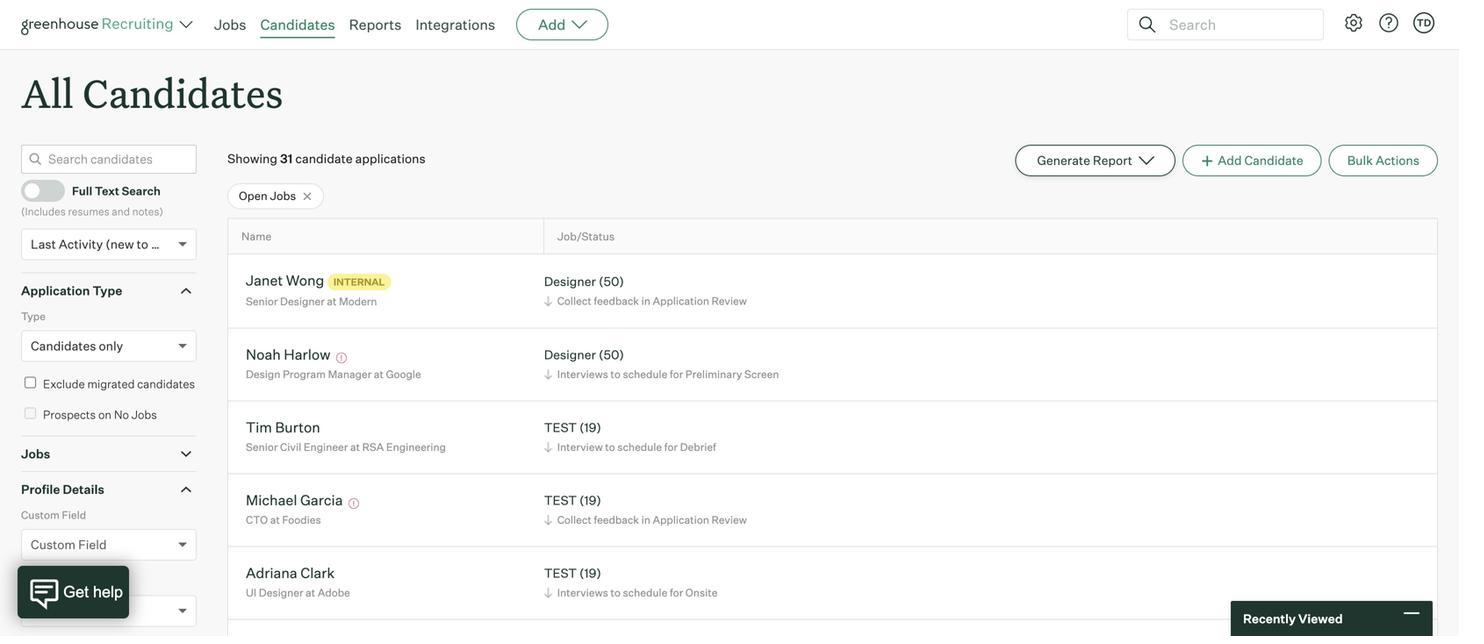 Task type: describe. For each thing, give the bounding box(es) containing it.
noah
[[246, 346, 281, 364]]

td button
[[1414, 12, 1435, 33]]

add candidate link
[[1183, 145, 1323, 177]]

full text search (includes resumes and notes)
[[21, 184, 163, 218]]

actions
[[1376, 153, 1420, 168]]

design program manager at google
[[246, 368, 421, 381]]

test for test (19) collect feedback in application review
[[544, 493, 577, 509]]

to for test (19) interview to schedule for debrief
[[605, 441, 615, 454]]

at left modern
[[327, 295, 337, 308]]

last activity (new to old) option
[[31, 237, 174, 252]]

and
[[112, 205, 130, 218]]

full
[[72, 184, 92, 198]]

foodies
[[282, 514, 321, 527]]

michael
[[246, 492, 297, 510]]

profile
[[21, 482, 60, 498]]

at right the cto
[[270, 514, 280, 527]]

noah harlow link
[[246, 346, 331, 366]]

rsa
[[362, 441, 384, 454]]

tim
[[246, 419, 272, 437]]

clark
[[301, 565, 335, 582]]

candidates only option
[[31, 339, 123, 354]]

preliminary
[[686, 368, 743, 381]]

collect for janet wong
[[557, 295, 592, 308]]

job/status
[[558, 230, 615, 243]]

noah harlow
[[246, 346, 331, 364]]

(19) for test (19) interviews to schedule for onsite
[[580, 566, 602, 582]]

adriana clark link
[[246, 565, 335, 585]]

janet wong
[[246, 272, 324, 290]]

open
[[239, 189, 268, 203]]

td
[[1418, 17, 1432, 29]]

all candidates
[[21, 67, 283, 119]]

burton
[[275, 419, 320, 437]]

viewed
[[1299, 612, 1344, 627]]

1 vertical spatial candidates
[[83, 67, 283, 119]]

candidates for candidates only
[[31, 339, 96, 354]]

ui
[[246, 587, 257, 600]]

add for add
[[539, 16, 566, 33]]

candidates only
[[31, 339, 123, 354]]

candidates
[[137, 377, 195, 391]]

review for janet wong
[[712, 295, 747, 308]]

candidate
[[296, 151, 353, 167]]

harlow
[[284, 346, 331, 364]]

interviews to schedule for onsite link
[[542, 585, 722, 602]]

designer (50) collect feedback in application review
[[544, 274, 747, 308]]

engineer
[[304, 441, 348, 454]]

(19) for test (19) interview to schedule for debrief
[[580, 420, 602, 436]]

td button
[[1411, 9, 1439, 37]]

configure image
[[1344, 12, 1365, 33]]

0 vertical spatial field
[[62, 509, 86, 522]]

(includes
[[21, 205, 66, 218]]

activity
[[59, 237, 103, 252]]

generate report button
[[1016, 145, 1176, 177]]

interviews for test
[[557, 587, 609, 600]]

bulk actions
[[1348, 153, 1420, 168]]

Search text field
[[1166, 12, 1308, 37]]

only
[[99, 339, 123, 354]]

0 vertical spatial custom
[[21, 509, 60, 522]]

application for janet wong
[[653, 295, 710, 308]]

tim burton link
[[246, 419, 320, 439]]

debrief
[[680, 441, 717, 454]]

custom field element
[[21, 507, 197, 574]]

senior designer at modern
[[246, 295, 377, 308]]

test (19) interviews to schedule for onsite
[[544, 566, 718, 600]]

cto at foodies
[[246, 514, 321, 527]]

for for test (19)
[[665, 441, 678, 454]]

janet
[[246, 272, 283, 290]]

adobe
[[318, 587, 350, 600]]

tim burton senior civil engineer at rsa engineering
[[246, 419, 446, 454]]

interviews to schedule for preliminary screen link
[[542, 366, 784, 383]]

details
[[63, 482, 104, 498]]

for inside test (19) interviews to schedule for onsite
[[670, 587, 684, 600]]

candidates link
[[260, 16, 335, 33]]

bulk actions link
[[1330, 145, 1439, 177]]

collect for michael garcia
[[557, 514, 592, 527]]

old)
[[151, 237, 174, 252]]

report
[[1094, 153, 1133, 168]]

checkmark image
[[29, 184, 42, 196]]

migrated
[[87, 377, 135, 391]]

modern
[[339, 295, 377, 308]]

1 vertical spatial candidate
[[21, 576, 72, 589]]

reports link
[[349, 16, 402, 33]]

showing
[[227, 151, 278, 167]]

senior inside 'tim burton senior civil engineer at rsa engineering'
[[246, 441, 278, 454]]

civil
[[280, 441, 301, 454]]

generate
[[1038, 153, 1091, 168]]

designer inside designer (50) interviews to schedule for preliminary screen
[[544, 348, 596, 363]]

(19) for test (19) collect feedback in application review
[[580, 493, 602, 509]]

1 senior from the top
[[246, 295, 278, 308]]

jobs link
[[214, 16, 246, 33]]

michael garcia link
[[246, 492, 343, 512]]

schedule for test (19)
[[618, 441, 662, 454]]

0 vertical spatial tag
[[74, 576, 93, 589]]

designer inside designer (50) collect feedback in application review
[[544, 274, 596, 289]]

prospects on no jobs
[[43, 408, 157, 422]]

for for designer (50)
[[670, 368, 684, 381]]

at left google
[[374, 368, 384, 381]]

bulk
[[1348, 153, 1374, 168]]



Task type: vqa. For each thing, say whether or not it's contained in the screenshot.
"Hiring"
no



Task type: locate. For each thing, give the bounding box(es) containing it.
application inside designer (50) collect feedback in application review
[[653, 295, 710, 308]]

a follow-up was set for sep 22, 2023 for noah harlow image
[[334, 353, 350, 364]]

screen
[[745, 368, 779, 381]]

0 vertical spatial collect feedback in application review link
[[542, 293, 752, 310]]

1 collect feedback in application review link from the top
[[542, 293, 752, 310]]

for left preliminary
[[670, 368, 684, 381]]

test up interview
[[544, 420, 577, 436]]

exclude migrated candidates
[[43, 377, 195, 391]]

review
[[712, 295, 747, 308], [712, 514, 747, 527]]

search
[[122, 184, 161, 198]]

0 vertical spatial for
[[670, 368, 684, 381]]

31
[[280, 151, 293, 167]]

test
[[544, 420, 577, 436], [544, 493, 577, 509], [544, 566, 577, 582]]

feedback down job/status
[[594, 295, 639, 308]]

feedback inside designer (50) collect feedback in application review
[[594, 295, 639, 308]]

jobs
[[214, 16, 246, 33], [270, 189, 296, 203], [132, 408, 157, 422], [21, 447, 50, 462]]

to for test (19) interviews to schedule for onsite
[[611, 587, 621, 600]]

add inside 'popup button'
[[539, 16, 566, 33]]

1 collect from the top
[[557, 295, 592, 308]]

1 test from the top
[[544, 420, 577, 436]]

resumes
[[68, 205, 109, 218]]

collect down interview
[[557, 514, 592, 527]]

(19) up interview
[[580, 420, 602, 436]]

last activity (new to old)
[[31, 237, 174, 252]]

Prospects on No Jobs checkbox
[[25, 408, 36, 420]]

1 vertical spatial candidate tag
[[31, 604, 114, 619]]

at down clark
[[306, 587, 316, 600]]

in inside test (19) collect feedback in application review
[[642, 514, 651, 527]]

1 vertical spatial senior
[[246, 441, 278, 454]]

add
[[539, 16, 566, 33], [1219, 153, 1242, 168]]

(19) inside test (19) interviews to schedule for onsite
[[580, 566, 602, 582]]

interviews inside designer (50) interviews to schedule for preliminary screen
[[557, 368, 609, 381]]

showing 31 candidate applications
[[227, 151, 426, 167]]

collect inside designer (50) collect feedback in application review
[[557, 295, 592, 308]]

1 vertical spatial custom field
[[31, 538, 107, 553]]

for
[[670, 368, 684, 381], [665, 441, 678, 454], [670, 587, 684, 600]]

michael garcia has been in application review for more than 5 days image
[[346, 499, 362, 510]]

jobs left candidates link
[[214, 16, 246, 33]]

0 vertical spatial feedback
[[594, 295, 639, 308]]

garcia
[[300, 492, 343, 510]]

reports
[[349, 16, 402, 33]]

at inside adriana clark ui designer at adobe
[[306, 587, 316, 600]]

custom field
[[21, 509, 86, 522], [31, 538, 107, 553]]

2 vertical spatial test
[[544, 566, 577, 582]]

integrations link
[[416, 16, 496, 33]]

(50) for janet wong
[[599, 274, 624, 289]]

review for michael garcia
[[712, 514, 747, 527]]

candidates up exclude
[[31, 339, 96, 354]]

1 review from the top
[[712, 295, 747, 308]]

add button
[[517, 9, 609, 40]]

application down last
[[21, 283, 90, 299]]

recently
[[1244, 612, 1296, 627]]

candidate
[[1245, 153, 1304, 168], [21, 576, 72, 589], [31, 604, 90, 619]]

test for test (19) interviews to schedule for onsite
[[544, 566, 577, 582]]

Search candidates field
[[21, 145, 197, 174]]

to left onsite
[[611, 587, 621, 600]]

1 vertical spatial collect feedback in application review link
[[542, 512, 752, 529]]

3 test from the top
[[544, 566, 577, 582]]

jobs right no
[[132, 408, 157, 422]]

1 vertical spatial interviews
[[557, 587, 609, 600]]

(50) up interviews to schedule for preliminary screen link
[[599, 348, 624, 363]]

notes)
[[132, 205, 163, 218]]

interviews inside test (19) interviews to schedule for onsite
[[557, 587, 609, 600]]

michael garcia
[[246, 492, 343, 510]]

1 in from the top
[[642, 295, 651, 308]]

for left onsite
[[670, 587, 684, 600]]

0 horizontal spatial type
[[21, 310, 46, 323]]

candidates right jobs link
[[260, 16, 335, 33]]

manager
[[328, 368, 372, 381]]

engineering
[[386, 441, 446, 454]]

schedule
[[623, 368, 668, 381], [618, 441, 662, 454], [623, 587, 668, 600]]

2 senior from the top
[[246, 441, 278, 454]]

1 horizontal spatial type
[[93, 283, 122, 299]]

0 vertical spatial (50)
[[599, 274, 624, 289]]

1 vertical spatial (50)
[[599, 348, 624, 363]]

application for michael garcia
[[653, 514, 710, 527]]

feedback
[[594, 295, 639, 308], [594, 514, 639, 527]]

google
[[386, 368, 421, 381]]

review inside test (19) collect feedback in application review
[[712, 514, 747, 527]]

profile details
[[21, 482, 104, 498]]

application up designer (50) interviews to schedule for preliminary screen
[[653, 295, 710, 308]]

0 vertical spatial collect
[[557, 295, 592, 308]]

add for add candidate
[[1219, 153, 1242, 168]]

1 vertical spatial custom
[[31, 538, 76, 553]]

1 horizontal spatial add
[[1219, 153, 1242, 168]]

0 vertical spatial test
[[544, 420, 577, 436]]

0 vertical spatial (19)
[[580, 420, 602, 436]]

collect inside test (19) collect feedback in application review
[[557, 514, 592, 527]]

exclude
[[43, 377, 85, 391]]

type
[[93, 283, 122, 299], [21, 310, 46, 323]]

in for michael garcia
[[642, 514, 651, 527]]

collect
[[557, 295, 592, 308], [557, 514, 592, 527]]

adriana clark ui designer at adobe
[[246, 565, 350, 600]]

candidates for candidates
[[260, 16, 335, 33]]

1 vertical spatial field
[[78, 538, 107, 553]]

review up preliminary
[[712, 295, 747, 308]]

at inside 'tim burton senior civil engineer at rsa engineering'
[[350, 441, 360, 454]]

3 (19) from the top
[[580, 566, 602, 582]]

schedule left onsite
[[623, 587, 668, 600]]

type down last activity (new to old) option
[[93, 283, 122, 299]]

(new
[[106, 237, 134, 252]]

greenhouse recruiting image
[[21, 14, 179, 35]]

senior down janet
[[246, 295, 278, 308]]

schedule inside test (19) interviews to schedule for onsite
[[623, 587, 668, 600]]

0 vertical spatial candidate tag
[[21, 576, 93, 589]]

type down application type
[[21, 310, 46, 323]]

1 vertical spatial for
[[665, 441, 678, 454]]

to for designer (50) interviews to schedule for preliminary screen
[[611, 368, 621, 381]]

to
[[137, 237, 148, 252], [611, 368, 621, 381], [605, 441, 615, 454], [611, 587, 621, 600]]

wong
[[286, 272, 324, 290]]

1 vertical spatial collect
[[557, 514, 592, 527]]

at
[[327, 295, 337, 308], [374, 368, 384, 381], [350, 441, 360, 454], [270, 514, 280, 527], [306, 587, 316, 600]]

internal
[[334, 276, 385, 288]]

1 vertical spatial feedback
[[594, 514, 639, 527]]

all
[[21, 67, 74, 119]]

in for janet wong
[[642, 295, 651, 308]]

schedule inside designer (50) interviews to schedule for preliminary screen
[[623, 368, 668, 381]]

2 vertical spatial schedule
[[623, 587, 668, 600]]

for inside designer (50) interviews to schedule for preliminary screen
[[670, 368, 684, 381]]

interview
[[557, 441, 603, 454]]

test down interview
[[544, 493, 577, 509]]

collect feedback in application review link for janet wong
[[542, 293, 752, 310]]

onsite
[[686, 587, 718, 600]]

in inside designer (50) collect feedback in application review
[[642, 295, 651, 308]]

(50)
[[599, 274, 624, 289], [599, 348, 624, 363]]

2 test from the top
[[544, 493, 577, 509]]

in up designer (50) interviews to schedule for preliminary screen
[[642, 295, 651, 308]]

0 vertical spatial custom field
[[21, 509, 86, 522]]

to inside designer (50) interviews to schedule for preliminary screen
[[611, 368, 621, 381]]

designer inside adriana clark ui designer at adobe
[[259, 587, 304, 600]]

schedule up test (19) interview to schedule for debrief
[[623, 368, 668, 381]]

(19) inside test (19) interview to schedule for debrief
[[580, 420, 602, 436]]

schedule left debrief on the left bottom of the page
[[618, 441, 662, 454]]

integrations
[[416, 16, 496, 33]]

1 vertical spatial schedule
[[618, 441, 662, 454]]

(50) for noah harlow
[[599, 348, 624, 363]]

collect feedback in application review link up test (19) interviews to schedule for onsite
[[542, 512, 752, 529]]

to left old)
[[137, 237, 148, 252]]

1 vertical spatial (19)
[[580, 493, 602, 509]]

tag
[[74, 576, 93, 589], [92, 604, 114, 619]]

review inside designer (50) collect feedback in application review
[[712, 295, 747, 308]]

designer
[[544, 274, 596, 289], [280, 295, 325, 308], [544, 348, 596, 363], [259, 587, 304, 600]]

senior down tim
[[246, 441, 278, 454]]

2 vertical spatial for
[[670, 587, 684, 600]]

1 vertical spatial add
[[1219, 153, 1242, 168]]

test (19) interview to schedule for debrief
[[544, 420, 717, 454]]

last
[[31, 237, 56, 252]]

0 vertical spatial candidate
[[1245, 153, 1304, 168]]

recently viewed
[[1244, 612, 1344, 627]]

to right interview
[[605, 441, 615, 454]]

Exclude migrated candidates checkbox
[[25, 377, 36, 389]]

application type
[[21, 283, 122, 299]]

2 vertical spatial (19)
[[580, 566, 602, 582]]

1 vertical spatial review
[[712, 514, 747, 527]]

0 vertical spatial type
[[93, 283, 122, 299]]

program
[[283, 368, 326, 381]]

1 interviews from the top
[[557, 368, 609, 381]]

(50) inside designer (50) interviews to schedule for preliminary screen
[[599, 348, 624, 363]]

review up onsite
[[712, 514, 747, 527]]

schedule for designer (50)
[[623, 368, 668, 381]]

2 feedback from the top
[[594, 514, 639, 527]]

2 review from the top
[[712, 514, 747, 527]]

1 feedback from the top
[[594, 295, 639, 308]]

test (19) collect feedback in application review
[[544, 493, 747, 527]]

collect feedback in application review link
[[542, 293, 752, 310], [542, 512, 752, 529]]

feedback inside test (19) collect feedback in application review
[[594, 514, 639, 527]]

custom
[[21, 509, 60, 522], [31, 538, 76, 553]]

collect down job/status
[[557, 295, 592, 308]]

application inside test (19) collect feedback in application review
[[653, 514, 710, 527]]

0 vertical spatial schedule
[[623, 368, 668, 381]]

cto
[[246, 514, 268, 527]]

feedback up test (19) interviews to schedule for onsite
[[594, 514, 639, 527]]

2 collect from the top
[[557, 514, 592, 527]]

2 in from the top
[[642, 514, 651, 527]]

(19) up "interviews to schedule for onsite" link
[[580, 566, 602, 582]]

1 vertical spatial in
[[642, 514, 651, 527]]

candidate reports are now available! apply filters and select "view in app" element
[[1016, 145, 1176, 177]]

interviews
[[557, 368, 609, 381], [557, 587, 609, 600]]

test up "interviews to schedule for onsite" link
[[544, 566, 577, 582]]

2 interviews from the top
[[557, 587, 609, 600]]

test inside test (19) collect feedback in application review
[[544, 493, 577, 509]]

(19) down interview
[[580, 493, 602, 509]]

interviews for designer
[[557, 368, 609, 381]]

to up test (19) interview to schedule for debrief
[[611, 368, 621, 381]]

janet wong link
[[246, 272, 324, 292]]

1 (19) from the top
[[580, 420, 602, 436]]

test for test (19) interview to schedule for debrief
[[544, 420, 577, 436]]

type element
[[21, 308, 197, 375]]

for left debrief on the left bottom of the page
[[665, 441, 678, 454]]

0 horizontal spatial add
[[539, 16, 566, 33]]

2 (50) from the top
[[599, 348, 624, 363]]

2 (19) from the top
[[580, 493, 602, 509]]

field
[[62, 509, 86, 522], [78, 538, 107, 553]]

add candidate
[[1219, 153, 1304, 168]]

application down debrief on the left bottom of the page
[[653, 514, 710, 527]]

test inside test (19) interviews to schedule for onsite
[[544, 566, 577, 582]]

(50) down job/status
[[599, 274, 624, 289]]

candidates down jobs link
[[83, 67, 283, 119]]

jobs up profile
[[21, 447, 50, 462]]

1 vertical spatial test
[[544, 493, 577, 509]]

interview to schedule for debrief link
[[542, 439, 721, 456]]

(50) inside designer (50) collect feedback in application review
[[599, 274, 624, 289]]

2 vertical spatial candidate
[[31, 604, 90, 619]]

schedule inside test (19) interview to schedule for debrief
[[618, 441, 662, 454]]

to for last activity (new to old)
[[137, 237, 148, 252]]

custom down "profile details" on the left bottom of the page
[[31, 538, 76, 553]]

adriana
[[246, 565, 298, 582]]

custom down profile
[[21, 509, 60, 522]]

prospects
[[43, 408, 96, 422]]

jobs right open
[[270, 189, 296, 203]]

name
[[242, 230, 272, 243]]

designer (50) interviews to schedule for preliminary screen
[[544, 348, 779, 381]]

in up test (19) interviews to schedule for onsite
[[642, 514, 651, 527]]

to inside test (19) interview to schedule for debrief
[[605, 441, 615, 454]]

in
[[642, 295, 651, 308], [642, 514, 651, 527]]

collect feedback in application review link for michael garcia
[[542, 512, 752, 529]]

2 vertical spatial candidates
[[31, 339, 96, 354]]

0 vertical spatial interviews
[[557, 368, 609, 381]]

collect feedback in application review link up designer (50) interviews to schedule for preliminary screen
[[542, 293, 752, 310]]

1 vertical spatial type
[[21, 310, 46, 323]]

generate report
[[1038, 153, 1133, 168]]

on
[[98, 408, 112, 422]]

to inside test (19) interviews to schedule for onsite
[[611, 587, 621, 600]]

feedback for janet wong
[[594, 295, 639, 308]]

candidates
[[260, 16, 335, 33], [83, 67, 283, 119], [31, 339, 96, 354]]

1 (50) from the top
[[599, 274, 624, 289]]

feedback for michael garcia
[[594, 514, 639, 527]]

0 vertical spatial add
[[539, 16, 566, 33]]

2 collect feedback in application review link from the top
[[542, 512, 752, 529]]

0 vertical spatial senior
[[246, 295, 278, 308]]

0 vertical spatial candidates
[[260, 16, 335, 33]]

candidates inside type element
[[31, 339, 96, 354]]

candidate tag element
[[21, 574, 197, 637]]

1 vertical spatial tag
[[92, 604, 114, 619]]

open jobs
[[239, 189, 296, 203]]

at left rsa
[[350, 441, 360, 454]]

design
[[246, 368, 281, 381]]

for inside test (19) interview to schedule for debrief
[[665, 441, 678, 454]]

0 vertical spatial in
[[642, 295, 651, 308]]

0 vertical spatial review
[[712, 295, 747, 308]]

test inside test (19) interview to schedule for debrief
[[544, 420, 577, 436]]

(19) inside test (19) collect feedback in application review
[[580, 493, 602, 509]]



